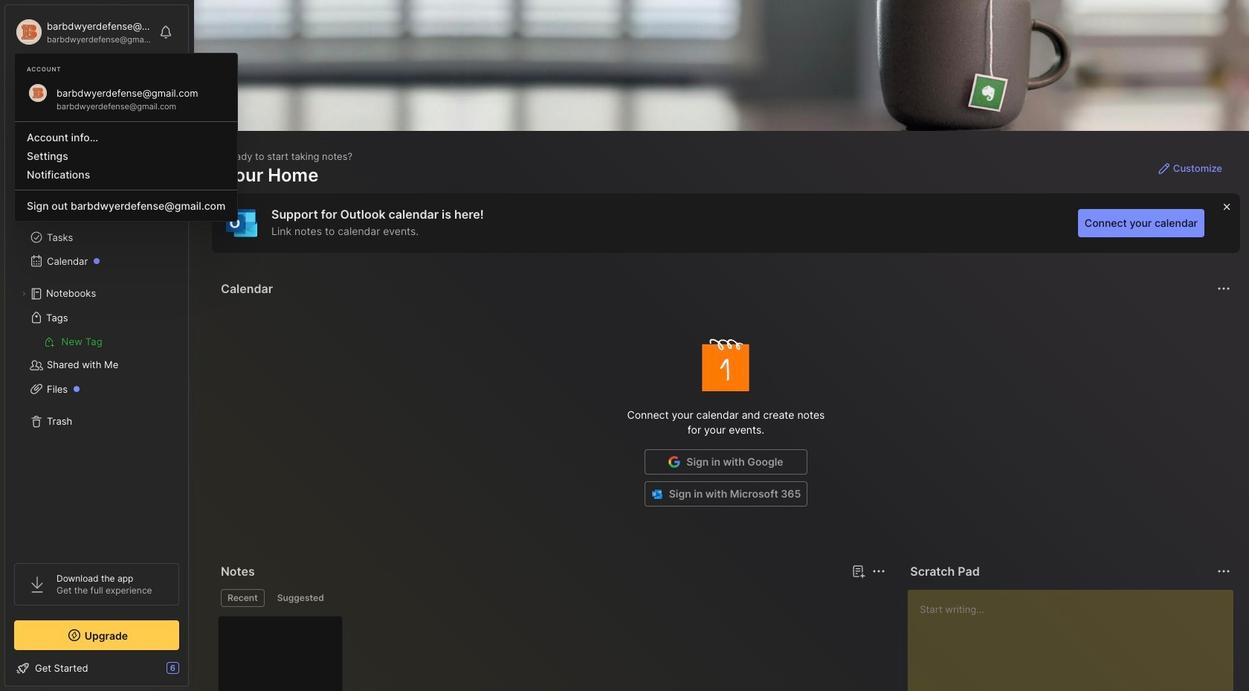 Task type: locate. For each thing, give the bounding box(es) containing it.
1 horizontal spatial more actions image
[[1216, 562, 1234, 580]]

More actions field
[[1214, 278, 1235, 299], [869, 561, 890, 582], [1214, 561, 1235, 582]]

group
[[14, 330, 179, 353]]

more actions image
[[871, 562, 889, 580], [1216, 562, 1234, 580]]

2 more actions image from the left
[[1216, 562, 1234, 580]]

expand notebooks image
[[19, 289, 28, 298]]

tab
[[221, 589, 265, 607], [271, 589, 331, 607]]

group inside tree
[[14, 330, 179, 353]]

None search field
[[41, 74, 166, 92]]

tree
[[5, 145, 188, 550]]

none search field inside main element
[[41, 74, 166, 92]]

1 more actions image from the left
[[871, 562, 889, 580]]

Account field
[[14, 17, 152, 47]]

0 horizontal spatial more actions image
[[871, 562, 889, 580]]

Help and Learning task checklist field
[[5, 656, 188, 680]]

main element
[[0, 0, 193, 691]]

1 horizontal spatial tab
[[271, 589, 331, 607]]

tab list
[[221, 589, 884, 607]]

0 horizontal spatial tab
[[221, 589, 265, 607]]



Task type: vqa. For each thing, say whether or not it's contained in the screenshot.
search box
yes



Task type: describe. For each thing, give the bounding box(es) containing it.
dropdown list menu
[[15, 115, 238, 215]]

click to collapse image
[[188, 664, 199, 682]]

2 tab from the left
[[271, 589, 331, 607]]

Search text field
[[41, 76, 166, 90]]

more actions image
[[1216, 280, 1234, 298]]

tree inside main element
[[5, 145, 188, 550]]

Start writing… text field
[[921, 590, 1234, 691]]

1 tab from the left
[[221, 589, 265, 607]]



